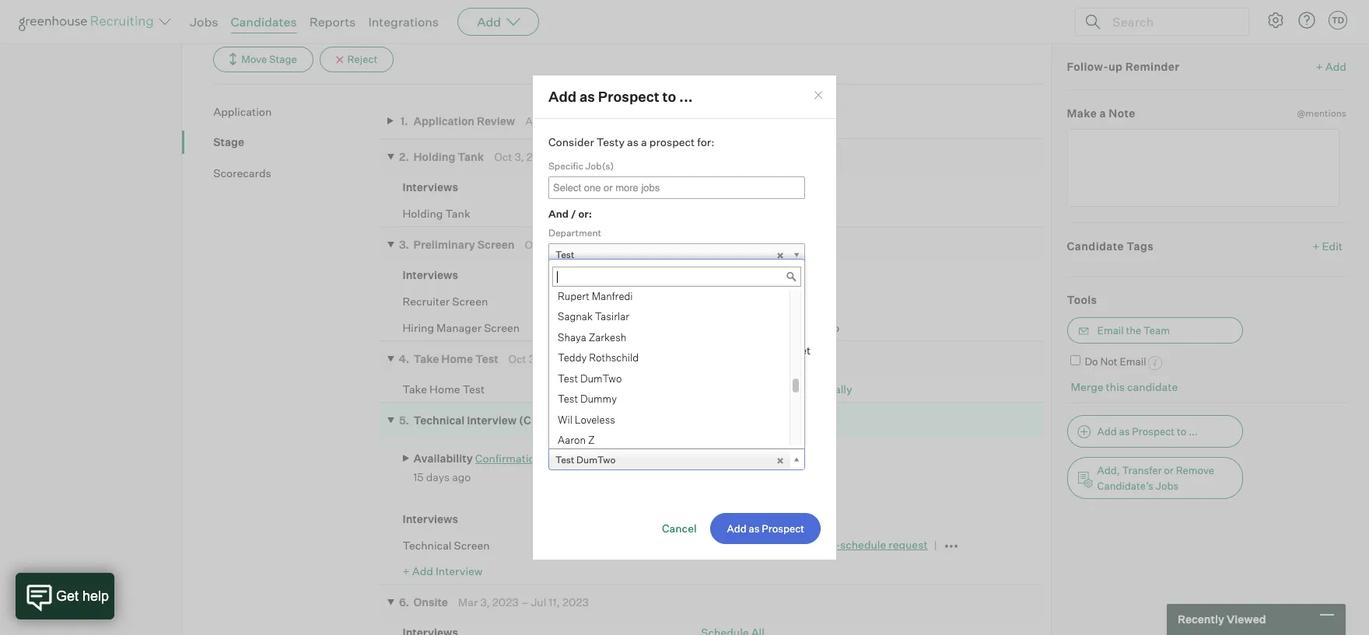 Task type: describe. For each thing, give the bounding box(es) containing it.
td button
[[1326, 8, 1351, 33]]

jobs link
[[190, 14, 218, 30]]

(test
[[317, 11, 343, 24]]

0 vertical spatial tank
[[458, 150, 484, 163]]

oct left the department
[[525, 238, 543, 251]]

testy inside indicate where testy came from and who should get credit:
[[625, 344, 654, 357]]

– down consider
[[555, 150, 563, 163]]

rupert manfredi option
[[552, 287, 790, 307]]

review
[[477, 115, 515, 128]]

days inside testy tester has been in technical interview for more than 14 days
[[1080, 13, 1102, 25]]

candidates
[[231, 14, 297, 30]]

(current
[[519, 414, 565, 427]]

application link
[[213, 104, 379, 119]]

move stage button
[[213, 47, 313, 72]]

teddy
[[558, 352, 587, 364]]

1 vertical spatial tank
[[445, 207, 471, 220]]

1 vertical spatial ,
[[764, 321, 767, 334]]

add as prospect to ... inside dialog
[[549, 88, 693, 105]]

integrations link
[[368, 14, 439, 30]]

tasirlar
[[595, 311, 629, 323]]

3. preliminary screen oct 3, 2023 – oct 3, 2023
[[399, 238, 655, 251]]

email inside button
[[1098, 324, 1124, 337]]

oct up manfredi
[[596, 238, 614, 251]]

2 15, from the left
[[677, 115, 690, 128]]

upload
[[743, 383, 779, 396]]

recently viewed
[[1178, 613, 1267, 627]]

0 vertical spatial as
[[580, 88, 595, 105]]

0 vertical spatial , test dumtwo
[[758, 295, 834, 308]]

than
[[1319, 0, 1341, 10]]

11,
[[549, 596, 560, 610]]

recruiter
[[403, 295, 450, 308]]

0 vertical spatial take
[[414, 352, 439, 366]]

ago
[[452, 471, 471, 484]]

candidate's
[[1098, 480, 1154, 493]]

as inside "button"
[[1119, 426, 1130, 438]]

in
[[1173, 0, 1181, 10]]

wil
[[558, 414, 573, 426]]

add inside "button"
[[1098, 426, 1117, 438]]

merge this candidate
[[1071, 380, 1178, 393]]

hiring manager screen
[[403, 321, 520, 334]]

manager
[[437, 321, 482, 334]]

aaron z option
[[552, 431, 790, 452]]

from
[[263, 11, 290, 24]]

candidate
[[1067, 240, 1124, 253]]

sagnak
[[558, 311, 593, 323]]

on
[[567, 115, 580, 128]]

3.
[[399, 238, 409, 251]]

onsite
[[414, 596, 448, 610]]

select
[[556, 404, 588, 417]]

upload test manually link
[[743, 383, 853, 396]]

sep
[[654, 115, 674, 128]]

add inside popup button
[[477, 14, 501, 30]]

and
[[712, 344, 732, 357]]

0 horizontal spatial |
[[649, 115, 652, 128]]

preliminary
[[414, 238, 475, 251]]

job(s)
[[586, 160, 614, 172]]

send self-schedule request link
[[789, 539, 928, 552]]

remove
[[1176, 465, 1215, 477]]

a for source...
[[590, 404, 596, 417]]

Do Not Email checkbox
[[1070, 355, 1081, 366]]

– left jul
[[521, 596, 529, 610]]

1 horizontal spatial application
[[414, 115, 475, 128]]

1.
[[400, 115, 408, 128]]

0 vertical spatial jobs
[[190, 14, 218, 30]]

reports
[[309, 14, 356, 30]]

reject
[[348, 53, 378, 65]]

request
[[889, 539, 928, 552]]

office
[[549, 278, 574, 290]]

scorecards link
[[213, 166, 379, 181]]

technical screen
[[403, 539, 490, 552]]

schedule
[[684, 539, 731, 552]]

testy inside testy tester has been in technical interview for more than 14 days
[[1067, 0, 1093, 10]]

1 vertical spatial days
[[426, 471, 450, 484]]

test dummy option
[[552, 390, 790, 411]]

availability
[[414, 452, 473, 465]]

z
[[588, 434, 595, 447]]

oct up credit in the bottom left of the page
[[612, 414, 631, 427]]

select a source...
[[556, 404, 643, 417]]

greenhouse recruiting image
[[19, 12, 159, 31]]

up
[[1109, 60, 1123, 73]]

add button
[[458, 8, 539, 36]]

job setup link
[[19, 15, 137, 34]]

select a source... link
[[549, 400, 804, 420]]

indicate where testy came from and who should get credit:
[[549, 344, 811, 372]]

who gets credit
[[549, 433, 620, 445]]

from
[[686, 344, 710, 357]]

imported from test (test dumtwo)
[[213, 11, 398, 24]]

feb
[[583, 115, 602, 128]]

*
[[580, 384, 583, 396]]

+ for + add
[[1316, 60, 1323, 73]]

san francisco link
[[549, 294, 805, 317]]

candidate tags
[[1067, 240, 1154, 253]]

1 vertical spatial stage
[[213, 136, 244, 149]]

/
[[571, 207, 576, 220]]

and / or:
[[549, 207, 592, 220]]

sagnak tasirlar option
[[552, 307, 790, 328]]

recruiter screen
[[403, 295, 488, 308]]

screen right preliminary at the left top of the page
[[478, 238, 515, 251]]

testy tester has been in technical interview for more than 14 days
[[1067, 0, 1341, 25]]

resend
[[635, 471, 673, 484]]

email the team
[[1098, 324, 1170, 337]]

schedule
[[840, 539, 887, 552]]

1 vertical spatial email
[[1120, 355, 1147, 368]]

prospect inside dialog
[[598, 88, 660, 105]]

do
[[1085, 355, 1098, 368]]

1 vertical spatial testy
[[597, 135, 625, 148]]

add,
[[1098, 465, 1120, 477]]

stage inside button
[[269, 53, 297, 65]]

1 interviews from the top
[[403, 180, 458, 194]]

zarkesh
[[589, 331, 627, 344]]

test dumtwo inside add as prospect to ... dialog
[[556, 454, 616, 466]]

1 vertical spatial technical
[[414, 414, 465, 427]]

technical inside testy tester has been in technical interview for more than 14 days
[[1184, 0, 1229, 10]]

add as prospect to ... dialog
[[532, 75, 837, 561]]

to inside "button"
[[1177, 426, 1187, 438]]

manually
[[806, 383, 853, 396]]



Task type: vqa. For each thing, say whether or not it's contained in the screenshot.


Task type: locate. For each thing, give the bounding box(es) containing it.
stage
[[269, 53, 297, 65], [213, 136, 244, 149]]

1 vertical spatial holding
[[403, 207, 443, 220]]

1 horizontal spatial prospect
[[1132, 426, 1175, 438]]

holding tank
[[403, 207, 471, 220]]

transfer
[[1123, 465, 1162, 477]]

test dumtwo up test dummy
[[558, 372, 622, 385]]

interview up configure icon
[[1231, 0, 1275, 10]]

interviews up holding tank
[[403, 180, 458, 194]]

+ edit link
[[1309, 236, 1347, 257]]

1 vertical spatial take
[[403, 383, 427, 396]]

interview inside testy tester has been in technical interview for more than 14 days
[[1231, 0, 1275, 10]]

+ up @mentions
[[1316, 60, 1323, 73]]

a for note
[[1100, 107, 1107, 120]]

1 horizontal spatial ,
[[764, 321, 767, 334]]

0 vertical spatial stage
[[269, 53, 297, 65]]

to up remove
[[1177, 426, 1187, 438]]

2 horizontal spatial as
[[1119, 426, 1130, 438]]

0 horizontal spatial add as prospect to ...
[[549, 88, 693, 105]]

1 horizontal spatial as
[[627, 135, 639, 148]]

1 vertical spatial ...
[[1189, 426, 1198, 438]]

0 vertical spatial holding
[[414, 150, 456, 163]]

job
[[19, 16, 41, 32]]

test dumtwo option
[[552, 369, 790, 390]]

add as prospect to ... up 1. application review applied on  feb 15, 2023 | sep 15, 2023 – oct 3, 2023 on the top of page
[[549, 88, 693, 105]]

1 vertical spatial |
[[783, 539, 786, 552]]

shaya zarkesh
[[558, 331, 627, 344]]

0 horizontal spatial ...
[[679, 88, 693, 105]]

a
[[1100, 107, 1107, 120], [641, 135, 647, 148], [590, 404, 596, 417]]

2. holding tank oct 3, 2023 – oct 3, 2023
[[399, 150, 624, 163]]

oct right the sep
[[731, 115, 749, 128]]

email
[[1098, 324, 1124, 337], [1120, 355, 1147, 368]]

reports link
[[309, 14, 356, 30]]

imported
[[213, 11, 260, 24]]

aaron z
[[558, 434, 595, 447]]

+ edit
[[1313, 240, 1343, 253]]

None text field
[[1067, 129, 1340, 207], [549, 178, 767, 197], [1067, 129, 1340, 207], [549, 178, 767, 197]]

2 vertical spatial technical
[[403, 539, 452, 552]]

1 vertical spatial , test dumtwo
[[764, 321, 840, 334]]

15, right the sep
[[677, 115, 690, 128]]

interview down technical screen
[[436, 565, 483, 578]]

15 days ago
[[414, 471, 471, 484]]

list box
[[549, 287, 802, 452]]

email the team button
[[1067, 317, 1243, 344]]

14
[[1067, 13, 1078, 25]]

1 horizontal spatial a
[[641, 135, 647, 148]]

tank
[[458, 150, 484, 163], [445, 207, 471, 220]]

1 vertical spatial +
[[1313, 240, 1320, 253]]

testy
[[1067, 0, 1093, 10], [597, 135, 625, 148], [625, 344, 654, 357]]

prospect up 1. application review applied on  feb 15, 2023 | sep 15, 2023 – oct 3, 2023 on the top of page
[[598, 88, 660, 105]]

interview left send
[[734, 539, 781, 552]]

| left the sep
[[649, 115, 652, 128]]

– down shaya
[[570, 352, 577, 366]]

3,
[[752, 115, 761, 128], [515, 150, 524, 163], [586, 150, 595, 163], [545, 238, 555, 251], [616, 238, 626, 251], [529, 352, 539, 366], [600, 352, 610, 366], [633, 414, 643, 427], [480, 596, 490, 610]]

test dumtwo link
[[549, 449, 805, 472]]

+ for + edit
[[1313, 240, 1320, 253]]

as
[[580, 88, 595, 105], [627, 135, 639, 148], [1119, 426, 1130, 438]]

and
[[549, 207, 569, 220]]

None submit
[[711, 514, 821, 545]]

0 vertical spatial a
[[1100, 107, 1107, 120]]

1 vertical spatial test dumtwo
[[556, 454, 616, 466]]

2 vertical spatial interviews
[[403, 513, 458, 526]]

test dumtwo inside option
[[558, 372, 622, 385]]

4.
[[399, 352, 410, 366]]

4. take home test oct 3, 2023 – oct 3, 2023
[[399, 352, 638, 366]]

... up remove
[[1189, 426, 1198, 438]]

0 horizontal spatial 15,
[[604, 115, 618, 128]]

2 vertical spatial a
[[590, 404, 596, 417]]

... up the prospect
[[679, 88, 693, 105]]

jobs down or
[[1156, 480, 1179, 493]]

the
[[1126, 324, 1142, 337]]

0 vertical spatial ...
[[679, 88, 693, 105]]

0 horizontal spatial as
[[580, 88, 595, 105]]

1. application review applied on  feb 15, 2023 | sep 15, 2023 – oct 3, 2023
[[400, 115, 790, 128]]

technical right "in"
[[1184, 0, 1229, 10]]

0 horizontal spatial stage
[[213, 136, 244, 149]]

– down or:
[[586, 238, 594, 251]]

1 horizontal spatial days
[[1080, 13, 1102, 25]]

0 vertical spatial home
[[441, 352, 473, 366]]

0 vertical spatial add as prospect to ...
[[549, 88, 693, 105]]

2 interviews from the top
[[403, 268, 458, 282]]

should
[[757, 344, 792, 357]]

oct down consider
[[565, 150, 583, 163]]

1 vertical spatial jobs
[[1156, 480, 1179, 493]]

application down move
[[213, 105, 272, 118]]

interview left (current
[[467, 414, 517, 427]]

as up feb on the left top
[[580, 88, 595, 105]]

0 vertical spatial ,
[[758, 295, 761, 308]]

been
[[1147, 0, 1171, 10]]

oct left credit:
[[509, 352, 527, 366]]

days right 14
[[1080, 13, 1102, 25]]

stage right move
[[269, 53, 297, 65]]

+ for + add interview
[[403, 565, 410, 578]]

|
[[649, 115, 652, 128], [783, 539, 786, 552]]

none submit inside add as prospect to ... dialog
[[711, 514, 821, 545]]

interviews up recruiter
[[403, 268, 458, 282]]

0 vertical spatial technical
[[1184, 0, 1229, 10]]

teddy rothschild option
[[552, 349, 790, 369]]

add as prospect to ... inside "button"
[[1098, 426, 1198, 438]]

where
[[592, 344, 623, 357]]

email right not
[[1120, 355, 1147, 368]]

tags
[[1127, 240, 1154, 253]]

technical down take home test
[[414, 414, 465, 427]]

screen up '4. take home test oct 3, 2023 – oct 3, 2023'
[[484, 321, 520, 334]]

credit:
[[549, 359, 582, 372]]

days right 15
[[426, 471, 450, 484]]

francisco
[[574, 300, 617, 311]]

oct down 'shaya zarkesh'
[[580, 352, 598, 366]]

interviews up technical screen
[[403, 513, 458, 526]]

take down 4.
[[403, 383, 427, 396]]

interview
[[1231, 0, 1275, 10], [467, 414, 517, 427], [734, 539, 781, 552], [436, 565, 483, 578]]

1 15, from the left
[[604, 115, 618, 128]]

add inside dialog
[[549, 88, 577, 105]]

holding up 3.
[[403, 207, 443, 220]]

as up the add,
[[1119, 426, 1130, 438]]

0 vertical spatial email
[[1098, 324, 1124, 337]]

1 vertical spatial as
[[627, 135, 639, 148]]

1 vertical spatial interviews
[[403, 268, 458, 282]]

scorecards
[[213, 166, 271, 180]]

1 horizontal spatial stage
[[269, 53, 297, 65]]

who
[[549, 433, 569, 445]]

rothschild
[[589, 352, 639, 364]]

0 horizontal spatial jobs
[[190, 14, 218, 30]]

None text field
[[552, 267, 802, 287]]

make
[[1067, 107, 1097, 120]]

0 horizontal spatial ,
[[758, 295, 761, 308]]

prospect inside "button"
[[1132, 426, 1175, 438]]

testy down 1. application review applied on  feb 15, 2023 | sep 15, 2023 – oct 3, 2023 on the top of page
[[597, 135, 625, 148]]

upload test manually
[[743, 383, 853, 396]]

0 horizontal spatial a
[[590, 404, 596, 417]]

1 vertical spatial add as prospect to ...
[[1098, 426, 1198, 438]]

take right 4.
[[414, 352, 439, 366]]

for:
[[697, 135, 715, 148]]

credit
[[593, 433, 620, 445]]

move stage
[[241, 53, 297, 65]]

take
[[414, 352, 439, 366], [403, 383, 427, 396]]

dumtwo)
[[345, 11, 395, 24]]

who
[[734, 344, 755, 357]]

reminder
[[1126, 60, 1180, 73]]

test dummy
[[558, 393, 617, 405]]

aaron
[[558, 434, 586, 447]]

has
[[1128, 0, 1145, 10]]

technical up + add interview
[[403, 539, 452, 552]]

no decision image
[[684, 320, 697, 336]]

2 vertical spatial testy
[[625, 344, 654, 357]]

stage link
[[213, 135, 379, 150]]

1 horizontal spatial |
[[783, 539, 786, 552]]

1 horizontal spatial jobs
[[1156, 480, 1179, 493]]

list box containing rupert manfredi
[[549, 287, 802, 452]]

application
[[213, 105, 272, 118], [414, 115, 475, 128]]

0 vertical spatial prospect
[[598, 88, 660, 105]]

screen up hiring manager screen
[[452, 295, 488, 308]]

+ add interview link
[[403, 565, 483, 578]]

1 vertical spatial a
[[641, 135, 647, 148]]

jobs left "candidates"
[[190, 14, 218, 30]]

testy up 14
[[1067, 0, 1093, 10]]

dumtwo inside option
[[580, 372, 622, 385]]

prospect up transfer at the right bottom
[[1132, 426, 1175, 438]]

shaya
[[558, 331, 587, 344]]

reject button
[[319, 47, 394, 72]]

1 horizontal spatial add as prospect to ...
[[1098, 426, 1198, 438]]

0 horizontal spatial days
[[426, 471, 450, 484]]

san francisco
[[556, 300, 617, 311]]

wil loveless
[[558, 414, 615, 426]]

as left the prospect
[[627, 135, 639, 148]]

oct down review at left top
[[494, 150, 512, 163]]

or
[[1164, 465, 1174, 477]]

– right the sep
[[721, 115, 729, 128]]

1 horizontal spatial to
[[1177, 426, 1187, 438]]

resend button
[[635, 471, 673, 484]]

do not email
[[1085, 355, 1147, 368]]

tank down review at left top
[[458, 150, 484, 163]]

screen up + add interview
[[454, 539, 490, 552]]

2 horizontal spatial a
[[1100, 107, 1107, 120]]

+ up 6. on the left bottom of page
[[403, 565, 410, 578]]

email left the
[[1098, 324, 1124, 337]]

close image
[[812, 89, 825, 102]]

to
[[663, 88, 676, 105], [1177, 426, 1187, 438]]

tools
[[1067, 294, 1098, 307]]

applied
[[525, 115, 565, 128]]

0 vertical spatial |
[[649, 115, 652, 128]]

merge this candidate link
[[1071, 380, 1178, 393]]

1 vertical spatial home
[[430, 383, 460, 396]]

jobs
[[190, 14, 218, 30], [1156, 480, 1179, 493]]

3 interviews from the top
[[403, 513, 458, 526]]

0 vertical spatial days
[[1080, 13, 1102, 25]]

san
[[556, 300, 572, 311]]

15, right feb on the left top
[[604, 115, 618, 128]]

this
[[1106, 380, 1125, 393]]

td button
[[1329, 11, 1348, 30]]

1 vertical spatial prospect
[[1132, 426, 1175, 438]]

holding right 2.
[[414, 150, 456, 163]]

jobs inside add, transfer or remove candidate's jobs
[[1156, 480, 1179, 493]]

1 horizontal spatial ...
[[1189, 426, 1198, 438]]

stage)
[[567, 414, 602, 427]]

1 vertical spatial to
[[1177, 426, 1187, 438]]

application right 1.
[[414, 115, 475, 128]]

recently
[[1178, 613, 1225, 627]]

0 vertical spatial interviews
[[403, 180, 458, 194]]

0 vertical spatial test dumtwo
[[558, 372, 622, 385]]

| left send
[[783, 539, 786, 552]]

configure image
[[1267, 11, 1286, 30]]

0 horizontal spatial prospect
[[598, 88, 660, 105]]

+ add interview
[[403, 565, 483, 578]]

0 vertical spatial testy
[[1067, 0, 1093, 10]]

2023
[[620, 115, 646, 128], [693, 115, 719, 128], [764, 115, 790, 128], [527, 150, 553, 163], [598, 150, 624, 163], [557, 238, 584, 251], [628, 238, 655, 251], [541, 352, 567, 366], [612, 352, 638, 366], [645, 414, 671, 427], [492, 596, 519, 610], [563, 596, 589, 610]]

dumtwo inside add as prospect to ... dialog
[[577, 454, 616, 466]]

oct 3, 2023
[[612, 414, 671, 427]]

move
[[241, 53, 267, 65]]

0 vertical spatial to
[[663, 88, 676, 105]]

add as prospect to ... up transfer at the right bottom
[[1098, 426, 1198, 438]]

stage up scorecards
[[213, 136, 244, 149]]

shaya zarkesh option
[[552, 328, 790, 349]]

wil loveless option
[[552, 411, 790, 431]]

Search text field
[[1109, 11, 1235, 33]]

tank up preliminary at the left top of the page
[[445, 207, 471, 220]]

... inside dialog
[[679, 88, 693, 105]]

0 horizontal spatial to
[[663, 88, 676, 105]]

consider
[[549, 135, 594, 148]]

testy left came
[[625, 344, 654, 357]]

test link
[[549, 243, 805, 266]]

2 vertical spatial +
[[403, 565, 410, 578]]

schedule interview | send self-schedule request
[[684, 539, 928, 552]]

get
[[794, 344, 811, 357]]

2 vertical spatial as
[[1119, 426, 1130, 438]]

... inside "button"
[[1189, 426, 1198, 438]]

add as prospect to ...
[[549, 88, 693, 105], [1098, 426, 1198, 438]]

candidates link
[[231, 14, 297, 30]]

sagnak tasirlar
[[558, 311, 629, 323]]

setup
[[43, 16, 78, 32]]

to inside dialog
[[663, 88, 676, 105]]

+ left the edit
[[1313, 240, 1320, 253]]

1 horizontal spatial 15,
[[677, 115, 690, 128]]

+ add
[[1316, 60, 1347, 73]]

0 vertical spatial +
[[1316, 60, 1323, 73]]

0 horizontal spatial application
[[213, 105, 272, 118]]

test dumtwo down z
[[556, 454, 616, 466]]

to up the sep
[[663, 88, 676, 105]]

merge
[[1071, 380, 1104, 393]]



